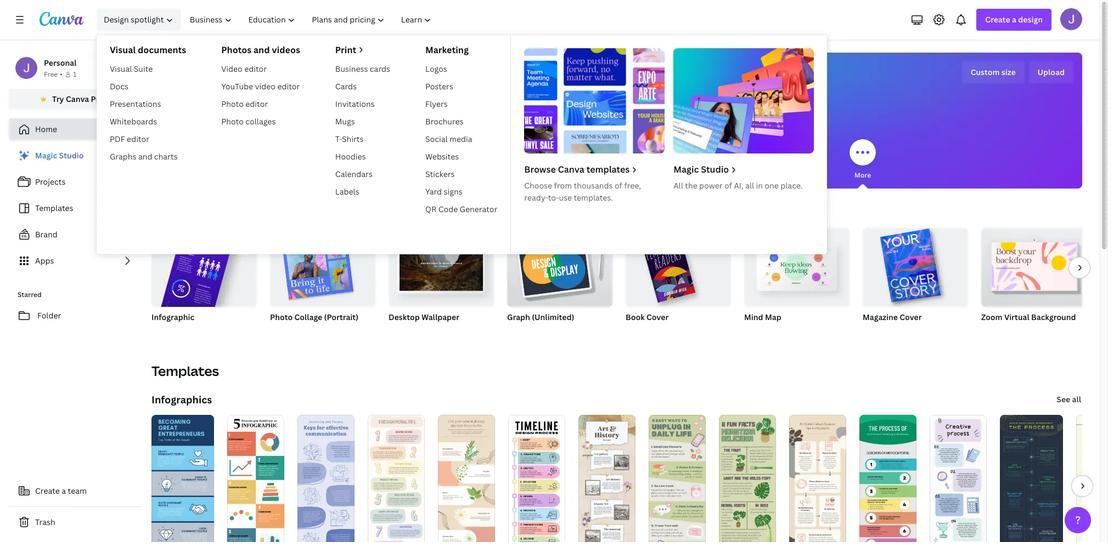 Task type: locate. For each thing, give the bounding box(es) containing it.
photo inside group
[[270, 312, 293, 323]]

group for mind map
[[744, 224, 850, 307]]

1 horizontal spatial presentations
[[533, 171, 578, 180]]

•
[[60, 70, 63, 79]]

1 vertical spatial print
[[717, 171, 733, 180]]

1 horizontal spatial print
[[717, 171, 733, 180]]

0 horizontal spatial social
[[425, 134, 448, 144]]

0 vertical spatial photo
[[221, 99, 244, 109]]

0 vertical spatial create
[[986, 14, 1010, 25]]

media down the brochures 'link'
[[450, 134, 472, 144]]

youtube
[[221, 81, 253, 92]]

visual suite link
[[105, 60, 191, 78]]

social media down brochures
[[425, 134, 472, 144]]

yard signs link
[[421, 183, 502, 201]]

×
[[166, 327, 169, 336], [874, 327, 877, 336]]

1 horizontal spatial create
[[986, 14, 1010, 25]]

print inside button
[[717, 171, 733, 180]]

all
[[674, 181, 683, 191]]

logos
[[425, 64, 447, 74]]

0 horizontal spatial and
[[138, 152, 152, 162]]

1 horizontal spatial you
[[579, 65, 612, 89]]

1 horizontal spatial templates
[[152, 362, 219, 380]]

all
[[746, 181, 754, 191], [1072, 395, 1081, 405]]

0 horizontal spatial magic studio
[[35, 150, 84, 161]]

studio up power at the top right
[[701, 164, 729, 176]]

1 horizontal spatial ×
[[874, 327, 877, 336]]

apps
[[35, 256, 54, 266]]

brochures link
[[421, 113, 502, 131]]

editor down youtube video editor link
[[246, 99, 268, 109]]

websites link
[[421, 148, 502, 166]]

0 vertical spatial docs
[[110, 81, 128, 92]]

photo down photo editor
[[221, 116, 244, 127]]

1 vertical spatial create
[[35, 486, 60, 497]]

all right see
[[1072, 395, 1081, 405]]

group for desktop wallpaper
[[389, 228, 494, 307]]

0 vertical spatial all
[[746, 181, 754, 191]]

social up websites
[[425, 134, 448, 144]]

editor for video editor
[[244, 64, 267, 74]]

visual for visual documents
[[110, 44, 136, 56]]

choose from thousands of free, ready-to-use templates.
[[524, 181, 641, 203]]

apps link
[[9, 250, 143, 272]]

print products
[[717, 171, 763, 180]]

0 horizontal spatial media
[[450, 134, 472, 144]]

× right 800 at the bottom of page
[[166, 327, 169, 336]]

1 vertical spatial canva
[[558, 164, 585, 176]]

0 vertical spatial magic
[[35, 150, 57, 161]]

0 vertical spatial social media
[[425, 134, 472, 144]]

0 vertical spatial magic studio
[[35, 150, 84, 161]]

0 horizontal spatial canva
[[66, 94, 89, 104]]

editor up the graphs and charts at the top left of page
[[127, 134, 149, 144]]

all inside design spotlight menu
[[746, 181, 754, 191]]

print inside design spotlight menu
[[335, 44, 356, 56]]

and down pdf editor link
[[138, 152, 152, 162]]

of left ai,
[[725, 181, 732, 191]]

0 vertical spatial design
[[1018, 14, 1043, 25]]

1 vertical spatial in
[[887, 327, 893, 336]]

and inside the 'graphs and charts' link
[[138, 152, 152, 162]]

create up custom size
[[986, 14, 1010, 25]]

cover
[[647, 312, 669, 323], [900, 312, 922, 323]]

presentations up from
[[533, 171, 578, 180]]

1 horizontal spatial a
[[1012, 14, 1017, 25]]

you right will
[[579, 65, 612, 89]]

0 vertical spatial you
[[579, 65, 612, 89]]

× left 11
[[874, 327, 877, 336]]

docs link
[[105, 78, 191, 96]]

editor right video
[[277, 81, 300, 92]]

docs down visual suite
[[110, 81, 128, 92]]

and for photos
[[254, 44, 270, 56]]

create inside "button"
[[35, 486, 60, 497]]

pdf editor link
[[105, 131, 191, 148]]

0 vertical spatial templates
[[35, 203, 73, 214]]

1 horizontal spatial all
[[1072, 395, 1081, 405]]

0 horizontal spatial social media
[[425, 134, 472, 144]]

templates up infographics link
[[152, 362, 219, 380]]

visual up visual suite
[[110, 44, 136, 56]]

1 vertical spatial studio
[[701, 164, 729, 176]]

try
[[52, 94, 64, 104]]

0 horizontal spatial presentations
[[110, 99, 161, 109]]

1 horizontal spatial and
[[254, 44, 270, 56]]

pro
[[91, 94, 104, 104]]

1 vertical spatial social
[[597, 171, 616, 180]]

yard
[[425, 187, 442, 197]]

None search field
[[452, 102, 782, 124]]

0 vertical spatial canva
[[66, 94, 89, 104]]

a inside dropdown button
[[1012, 14, 1017, 25]]

magic inside list
[[35, 150, 57, 161]]

canva for pro
[[66, 94, 89, 104]]

0 horizontal spatial docs
[[110, 81, 128, 92]]

a up size
[[1012, 14, 1017, 25]]

of inside choose from thousands of free, ready-to-use templates.
[[615, 181, 623, 191]]

all down products
[[746, 181, 754, 191]]

youtube video editor
[[221, 81, 300, 92]]

print up 'business'
[[335, 44, 356, 56]]

0 horizontal spatial print
[[335, 44, 356, 56]]

1 vertical spatial a
[[62, 486, 66, 497]]

1 cover from the left
[[647, 312, 669, 323]]

0 horizontal spatial in
[[756, 181, 763, 191]]

social up thousands at right
[[597, 171, 616, 180]]

0 vertical spatial in
[[756, 181, 763, 191]]

photo left 'collage'
[[270, 312, 293, 323]]

1 vertical spatial whiteboards
[[474, 171, 515, 180]]

infographic 800 × 2000 px
[[152, 312, 198, 336]]

1 vertical spatial media
[[618, 171, 637, 180]]

docs button
[[419, 132, 446, 189]]

youtube video editor link
[[217, 78, 305, 96]]

canva up from
[[558, 164, 585, 176]]

docs
[[110, 81, 128, 92], [425, 171, 441, 180]]

0 vertical spatial media
[[450, 134, 472, 144]]

qr code generator
[[425, 204, 497, 215]]

1 of from the left
[[615, 181, 623, 191]]

thousands
[[574, 181, 613, 191]]

1 visual from the top
[[110, 44, 136, 56]]

cover right magazine
[[900, 312, 922, 323]]

list
[[9, 145, 143, 272]]

brand
[[35, 229, 58, 240]]

1 vertical spatial visual
[[110, 64, 132, 74]]

1 vertical spatial docs
[[425, 171, 441, 180]]

0 horizontal spatial magic
[[35, 150, 57, 161]]

cover for magazine cover 8.5 × 11 in
[[900, 312, 922, 323]]

canva inside design spotlight menu
[[558, 164, 585, 176]]

team
[[68, 486, 87, 497]]

templates
[[35, 203, 73, 214], [152, 362, 219, 380]]

1 horizontal spatial design
[[1018, 14, 1043, 25]]

create for create a team
[[35, 486, 60, 497]]

in right 11
[[887, 327, 893, 336]]

visual suite
[[110, 64, 153, 74]]

cards link
[[331, 78, 395, 96]]

infographic group
[[150, 220, 257, 361]]

a left team
[[62, 486, 66, 497]]

folder link
[[9, 305, 143, 327]]

of left free,
[[615, 181, 623, 191]]

whiteboards up pdf editor
[[110, 116, 157, 127]]

0 vertical spatial presentations
[[110, 99, 161, 109]]

more
[[855, 171, 871, 180]]

visual left suite
[[110, 64, 132, 74]]

photos and videos
[[221, 44, 300, 56]]

magazine cover group
[[863, 224, 968, 337]]

visual inside the visual suite link
[[110, 64, 132, 74]]

0 horizontal spatial you
[[371, 171, 383, 180]]

book
[[626, 312, 645, 323]]

in left one
[[756, 181, 763, 191]]

in inside magazine cover 8.5 × 11 in
[[887, 327, 893, 336]]

studio down home link
[[59, 150, 84, 161]]

0 vertical spatial print
[[335, 44, 356, 56]]

docs up yard
[[425, 171, 441, 180]]

group for magazine cover
[[863, 224, 968, 307]]

invitations link
[[331, 96, 395, 113]]

list containing magic studio
[[9, 145, 143, 272]]

create for create a design
[[986, 14, 1010, 25]]

design spotlight menu
[[97, 35, 827, 255]]

you right for
[[371, 171, 383, 180]]

create a team
[[35, 486, 87, 497]]

0 vertical spatial studio
[[59, 150, 84, 161]]

1 horizontal spatial docs
[[425, 171, 441, 180]]

1 vertical spatial templates
[[152, 362, 219, 380]]

print up all the power of ai, all in one place.
[[717, 171, 733, 180]]

photo for photo editor
[[221, 99, 244, 109]]

mugs link
[[331, 113, 395, 131]]

1 horizontal spatial canva
[[558, 164, 585, 176]]

templates down projects on the top left
[[35, 203, 73, 214]]

business
[[335, 64, 368, 74]]

business cards
[[335, 64, 390, 74]]

1 vertical spatial social media
[[597, 171, 637, 180]]

1 horizontal spatial cover
[[900, 312, 922, 323]]

create inside dropdown button
[[986, 14, 1010, 25]]

qr
[[425, 204, 437, 215]]

1 horizontal spatial magic studio
[[674, 164, 729, 176]]

zoom
[[982, 312, 1003, 323]]

presentations down docs link
[[110, 99, 161, 109]]

0 horizontal spatial cover
[[647, 312, 669, 323]]

1 vertical spatial magic
[[674, 164, 699, 176]]

in
[[756, 181, 763, 191], [887, 327, 893, 336]]

cover inside group
[[647, 312, 669, 323]]

1 vertical spatial you
[[371, 171, 383, 180]]

use
[[559, 193, 572, 203]]

0 vertical spatial whiteboards
[[110, 116, 157, 127]]

canva right try
[[66, 94, 89, 104]]

1 vertical spatial and
[[138, 152, 152, 162]]

(unlimited)
[[532, 312, 574, 323]]

cover right book
[[647, 312, 669, 323]]

magic studio up projects on the top left
[[35, 150, 84, 161]]

1 horizontal spatial of
[[725, 181, 732, 191]]

photo down youtube at the left top of page
[[221, 99, 244, 109]]

a inside "button"
[[62, 486, 66, 497]]

2 × from the left
[[874, 327, 877, 336]]

0 vertical spatial visual
[[110, 44, 136, 56]]

0 horizontal spatial a
[[62, 486, 66, 497]]

magic up the
[[674, 164, 699, 176]]

pdf editor
[[110, 134, 149, 144]]

photo editor link
[[217, 96, 305, 113]]

desktop wallpaper group
[[389, 228, 494, 337]]

custom
[[971, 67, 1000, 77]]

folder button
[[9, 305, 143, 327]]

whiteboards up 'yard signs' link
[[474, 171, 515, 180]]

projects
[[35, 177, 66, 187]]

group for photo collage (portrait)
[[270, 228, 375, 307]]

mind map
[[744, 312, 782, 323]]

print for print
[[335, 44, 356, 56]]

1 horizontal spatial whiteboards
[[474, 171, 515, 180]]

mind map group
[[744, 224, 850, 337]]

2 visual from the top
[[110, 64, 132, 74]]

0 vertical spatial social
[[425, 134, 448, 144]]

wallpaper
[[422, 312, 460, 323]]

1 vertical spatial all
[[1072, 395, 1081, 405]]

2 vertical spatial photo
[[270, 312, 293, 323]]

magic studio up power at the top right
[[674, 164, 729, 176]]

graphs
[[110, 152, 136, 162]]

group
[[150, 220, 257, 361], [744, 224, 850, 307], [863, 224, 968, 307], [982, 224, 1087, 307], [270, 228, 375, 307], [389, 228, 494, 307], [507, 228, 613, 307], [626, 228, 731, 307]]

1 horizontal spatial social
[[597, 171, 616, 180]]

free,
[[624, 181, 641, 191]]

in inside design spotlight menu
[[756, 181, 763, 191]]

see all
[[1057, 395, 1081, 405]]

photo for photo collage (portrait)
[[270, 312, 293, 323]]

2 cover from the left
[[900, 312, 922, 323]]

1 horizontal spatial magic
[[674, 164, 699, 176]]

docs inside design spotlight menu
[[110, 81, 128, 92]]

infographic
[[152, 312, 194, 323]]

social media up free,
[[597, 171, 637, 180]]

2 of from the left
[[725, 181, 732, 191]]

1 vertical spatial design
[[615, 65, 672, 89]]

0 horizontal spatial all
[[746, 181, 754, 191]]

0 vertical spatial a
[[1012, 14, 1017, 25]]

0 vertical spatial and
[[254, 44, 270, 56]]

0 horizontal spatial ×
[[166, 327, 169, 336]]

and for graphs
[[138, 152, 152, 162]]

editor up youtube video editor
[[244, 64, 267, 74]]

1 × from the left
[[166, 327, 169, 336]]

1 horizontal spatial media
[[618, 171, 637, 180]]

t-shirts
[[335, 134, 364, 144]]

code
[[438, 204, 458, 215]]

canva
[[66, 94, 89, 104], [558, 164, 585, 176]]

create left team
[[35, 486, 60, 497]]

stickers
[[425, 169, 455, 180]]

0 horizontal spatial whiteboards
[[110, 116, 157, 127]]

trash
[[35, 518, 55, 528]]

and up video editor link
[[254, 44, 270, 56]]

power
[[699, 181, 723, 191]]

canva inside button
[[66, 94, 89, 104]]

0 horizontal spatial create
[[35, 486, 60, 497]]

magic down home at the top of page
[[35, 150, 57, 161]]

a
[[1012, 14, 1017, 25], [62, 486, 66, 497]]

0 horizontal spatial of
[[615, 181, 623, 191]]

whiteboards button
[[474, 132, 515, 189]]

1 horizontal spatial in
[[887, 327, 893, 336]]

you
[[579, 65, 612, 89], [371, 171, 383, 180]]

upload
[[1038, 67, 1065, 77]]

0 horizontal spatial studio
[[59, 150, 84, 161]]

studio inside design spotlight menu
[[701, 164, 729, 176]]

photo collage (portrait)
[[270, 312, 358, 323]]

video editor link
[[217, 60, 305, 78]]

canva for templates
[[558, 164, 585, 176]]

0 horizontal spatial templates
[[35, 203, 73, 214]]

1 vertical spatial photo
[[221, 116, 244, 127]]

1 horizontal spatial studio
[[701, 164, 729, 176]]

magic
[[35, 150, 57, 161], [674, 164, 699, 176]]

1 vertical spatial magic studio
[[674, 164, 729, 176]]

cover inside magazine cover 8.5 × 11 in
[[900, 312, 922, 323]]

media up free,
[[618, 171, 637, 180]]

photo collages
[[221, 116, 276, 127]]



Task type: describe. For each thing, give the bounding box(es) containing it.
ready-
[[524, 193, 548, 203]]

a for design
[[1012, 14, 1017, 25]]

magic studio inside list
[[35, 150, 84, 161]]

a for team
[[62, 486, 66, 497]]

editor for pdf editor
[[127, 134, 149, 144]]

for you
[[359, 171, 383, 180]]

try canva pro
[[52, 94, 104, 104]]

1 horizontal spatial social media
[[597, 171, 637, 180]]

print for print products
[[717, 171, 733, 180]]

free
[[44, 70, 58, 79]]

group for book cover
[[626, 228, 731, 307]]

graph (unlimited)
[[507, 312, 574, 323]]

× inside infographic 800 × 2000 px
[[166, 327, 169, 336]]

desktop wallpaper
[[389, 312, 460, 323]]

2000
[[171, 327, 189, 336]]

graph (unlimited) group
[[507, 228, 613, 337]]

video
[[221, 64, 242, 74]]

labels
[[335, 187, 359, 197]]

of for browse canva templates
[[615, 181, 623, 191]]

qr code generator link
[[421, 201, 502, 218]]

of for magic studio
[[725, 181, 732, 191]]

800 × 2000 px button
[[152, 326, 209, 337]]

visual documents
[[110, 44, 186, 56]]

visual for visual suite
[[110, 64, 132, 74]]

social inside design spotlight menu
[[425, 134, 448, 144]]

invitations
[[335, 99, 375, 109]]

choose
[[524, 181, 552, 191]]

t-shirts link
[[331, 131, 395, 148]]

8.5 × 11 in button
[[863, 326, 904, 337]]

map
[[765, 312, 782, 323]]

signs
[[444, 187, 463, 197]]

more button
[[850, 132, 876, 189]]

trash link
[[9, 512, 143, 534]]

create a team button
[[9, 481, 143, 503]]

upload button
[[1029, 61, 1074, 83]]

design
[[104, 14, 129, 25]]

starred
[[18, 290, 42, 300]]

group for infographic
[[150, 220, 257, 361]]

magazine
[[863, 312, 898, 323]]

pdf
[[110, 134, 125, 144]]

zoom virtual background group
[[982, 224, 1087, 337]]

magic studio inside design spotlight menu
[[674, 164, 729, 176]]

top level navigation element
[[94, 9, 827, 255]]

studio inside list
[[59, 150, 84, 161]]

see
[[1057, 395, 1071, 405]]

social media inside social media link
[[425, 134, 472, 144]]

flyers link
[[421, 96, 502, 113]]

photo collage (portrait) group
[[270, 228, 375, 337]]

business cards link
[[331, 60, 395, 78]]

videos
[[272, 44, 300, 56]]

photo collages link
[[217, 113, 305, 131]]

to-
[[548, 193, 559, 203]]

1 vertical spatial presentations
[[533, 171, 578, 180]]

photo for photo collages
[[221, 116, 244, 127]]

create a design
[[986, 14, 1043, 25]]

videos
[[668, 171, 689, 180]]

generator
[[460, 204, 497, 215]]

posters
[[425, 81, 453, 92]]

0 horizontal spatial design
[[615, 65, 672, 89]]

print link
[[335, 44, 390, 56]]

custom size button
[[962, 61, 1025, 83]]

jacob simon image
[[1061, 8, 1083, 30]]

templates link
[[9, 198, 143, 220]]

calendars
[[335, 169, 373, 180]]

virtual
[[1005, 312, 1030, 323]]

book cover group
[[626, 228, 731, 337]]

social media link
[[421, 131, 502, 148]]

docs inside 'button'
[[425, 171, 441, 180]]

for
[[359, 171, 370, 180]]

zoom virtual background
[[982, 312, 1076, 323]]

magic inside design spotlight menu
[[674, 164, 699, 176]]

8.5
[[863, 327, 872, 336]]

editor for photo editor
[[246, 99, 268, 109]]

browse
[[524, 164, 556, 176]]

websites
[[425, 152, 459, 162]]

the
[[685, 181, 698, 191]]

free •
[[44, 70, 63, 79]]

whiteboards link
[[105, 113, 191, 131]]

templates
[[587, 164, 630, 176]]

products
[[734, 171, 763, 180]]

graph
[[507, 312, 530, 323]]

all inside "link"
[[1072, 395, 1081, 405]]

cards
[[370, 64, 390, 74]]

photos
[[221, 44, 252, 56]]

cards
[[335, 81, 357, 92]]

desktop
[[389, 312, 420, 323]]

collages
[[246, 116, 276, 127]]

media inside button
[[618, 171, 637, 180]]

collage
[[294, 312, 322, 323]]

magazine cover 8.5 × 11 in
[[863, 312, 922, 336]]

you inside button
[[371, 171, 383, 180]]

mind
[[744, 312, 763, 323]]

place.
[[781, 181, 803, 191]]

print products button
[[717, 132, 763, 189]]

group for zoom virtual background
[[982, 224, 1087, 307]]

charts
[[154, 152, 178, 162]]

px
[[190, 327, 198, 336]]

group for graph (unlimited)
[[507, 228, 613, 307]]

custom size
[[971, 67, 1016, 77]]

what
[[497, 65, 544, 89]]

design inside dropdown button
[[1018, 14, 1043, 25]]

presentations inside presentations link
[[110, 99, 161, 109]]

media inside design spotlight menu
[[450, 134, 472, 144]]

social inside button
[[597, 171, 616, 180]]

brochures
[[425, 116, 464, 127]]

× inside magazine cover 8.5 × 11 in
[[874, 327, 877, 336]]

1
[[73, 70, 76, 79]]

spotlight
[[131, 14, 164, 25]]

social media button
[[597, 132, 637, 189]]

cover for book cover
[[647, 312, 669, 323]]

whiteboards inside 'link'
[[110, 116, 157, 127]]

try canva pro button
[[9, 89, 143, 110]]

magic studio link
[[9, 145, 143, 167]]



Task type: vqa. For each thing, say whether or not it's contained in the screenshot.
(Portrait)
yes



